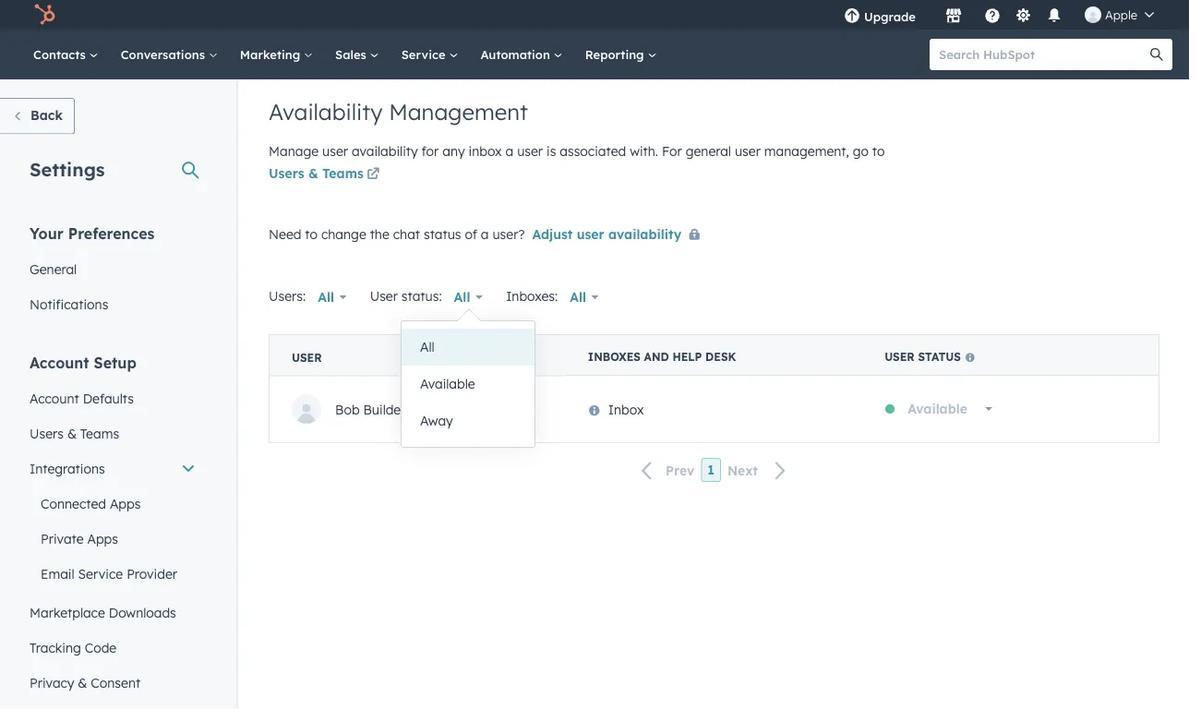 Task type: describe. For each thing, give the bounding box(es) containing it.
user for user status
[[885, 350, 915, 364]]

defaults
[[83, 390, 134, 406]]

account setup element
[[18, 352, 207, 709]]

teams for availability
[[322, 165, 364, 182]]

privacy & consent link
[[18, 666, 207, 701]]

reporting
[[585, 47, 648, 62]]

next
[[728, 462, 758, 478]]

available inside popup button
[[908, 401, 968, 417]]

privacy
[[30, 675, 74, 691]]

availability for adjust
[[609, 226, 682, 242]]

service inside the account setup element
[[78, 566, 123, 582]]

user status:
[[370, 288, 442, 304]]

notifications link
[[18, 287, 207, 322]]

back
[[30, 107, 63, 123]]

users for availability management
[[269, 165, 305, 182]]

automation link
[[470, 30, 574, 79]]

link opens in a new window image
[[367, 169, 380, 182]]

tracking
[[30, 640, 81, 656]]

desk
[[706, 350, 736, 364]]

apps for private apps
[[87, 531, 118, 547]]

marketplace downloads link
[[18, 595, 207, 630]]

go
[[853, 143, 869, 159]]

private
[[41, 531, 84, 547]]

0 horizontal spatial a
[[481, 226, 489, 242]]

settings image
[[1016, 8, 1032, 24]]

automation
[[481, 47, 554, 62]]

tracking code
[[30, 640, 117, 656]]

tracking code link
[[18, 630, 207, 666]]

setup
[[94, 353, 137, 372]]

integrations button
[[18, 451, 207, 486]]

settings
[[30, 157, 105, 181]]

management,
[[765, 143, 850, 159]]

pagination navigation
[[269, 458, 1160, 483]]

available inside button
[[420, 376, 475, 392]]

builder
[[363, 401, 406, 417]]

with.
[[630, 143, 659, 159]]

menu containing apple
[[831, 0, 1168, 30]]

general
[[30, 261, 77, 277]]

bob builder image
[[1085, 6, 1102, 23]]

account defaults link
[[18, 381, 207, 416]]

1 vertical spatial to
[[305, 226, 318, 242]]

search image
[[1151, 48, 1164, 61]]

help
[[673, 350, 702, 364]]

away button
[[402, 403, 535, 440]]

private apps link
[[18, 521, 207, 557]]

all inside button
[[420, 339, 435, 355]]

of
[[465, 226, 478, 242]]

notifications button
[[1039, 0, 1071, 30]]

for
[[422, 143, 439, 159]]

apple
[[1106, 7, 1138, 22]]

users & teams link for account
[[18, 416, 207, 451]]

status
[[919, 350, 961, 364]]

service link
[[390, 30, 470, 79]]

consent
[[91, 675, 141, 691]]

user status
[[885, 350, 961, 364]]

bob builder
[[335, 401, 406, 417]]

general link
[[18, 252, 207, 287]]

user for user
[[292, 350, 322, 364]]

contacts
[[33, 47, 89, 62]]

adjust
[[532, 226, 573, 242]]

away
[[420, 413, 453, 429]]

1
[[708, 462, 715, 478]]

provider
[[127, 566, 177, 582]]

manage
[[269, 143, 319, 159]]

user down "availability"
[[322, 143, 348, 159]]

marketplace
[[30, 605, 105, 621]]

privacy & consent
[[30, 675, 141, 691]]

your preferences
[[30, 224, 155, 242]]

email service provider link
[[18, 557, 207, 592]]

inboxes and help desk
[[588, 350, 736, 364]]

upgrade image
[[844, 8, 861, 25]]

list box containing all
[[402, 321, 535, 447]]

help button
[[977, 0, 1009, 30]]

reporting link
[[574, 30, 668, 79]]

connected
[[41, 496, 106, 512]]

user left is
[[517, 143, 543, 159]]

management
[[389, 98, 528, 126]]

marketing
[[240, 47, 304, 62]]

1 horizontal spatial a
[[506, 143, 514, 159]]

apple button
[[1074, 0, 1166, 30]]

manage user availability for any inbox a user is associated with. for general user management, go to
[[269, 143, 885, 159]]

email service provider
[[41, 566, 177, 582]]



Task type: vqa. For each thing, say whether or not it's contained in the screenshot.
RUN
no



Task type: locate. For each thing, give the bounding box(es) containing it.
teams for account
[[80, 425, 119, 442]]

a right of
[[481, 226, 489, 242]]

adjust user availability
[[532, 226, 682, 242]]

1 vertical spatial users
[[30, 425, 64, 442]]

apps for connected apps
[[110, 496, 141, 512]]

chat
[[393, 226, 420, 242]]

1 horizontal spatial users
[[269, 165, 305, 182]]

1 horizontal spatial users & teams link
[[269, 164, 383, 186]]

users inside the account setup element
[[30, 425, 64, 442]]

availability management
[[269, 98, 528, 126]]

contacts link
[[22, 30, 110, 79]]

marketplaces button
[[935, 0, 974, 30]]

all for user status:
[[454, 289, 471, 305]]

0 horizontal spatial &
[[67, 425, 77, 442]]

account for account setup
[[30, 353, 89, 372]]

0 vertical spatial users & teams
[[269, 165, 364, 182]]

all button for inboxes:
[[558, 279, 611, 316]]

1 button
[[701, 458, 721, 482]]

0 horizontal spatial availability
[[352, 143, 418, 159]]

notifications
[[30, 296, 108, 312]]

0 horizontal spatial available
[[420, 376, 475, 392]]

user inside "adjust user availability" button
[[577, 226, 605, 242]]

settings link
[[1012, 5, 1035, 24]]

all for inboxes:
[[570, 289, 587, 305]]

apps
[[110, 496, 141, 512], [87, 531, 118, 547]]

1 vertical spatial availability
[[609, 226, 682, 242]]

&
[[308, 165, 318, 182], [67, 425, 77, 442], [78, 675, 87, 691]]

available up the away
[[420, 376, 475, 392]]

account inside "link"
[[30, 390, 79, 406]]

need to change the chat status of a user?
[[269, 226, 525, 242]]

account down account setup
[[30, 390, 79, 406]]

sales
[[335, 47, 370, 62]]

apps down integrations button
[[110, 496, 141, 512]]

all button up inboxes
[[558, 279, 611, 316]]

all right users:
[[318, 289, 334, 305]]

all button for user status:
[[442, 279, 495, 316]]

0 horizontal spatial to
[[305, 226, 318, 242]]

users & teams up integrations at the bottom of page
[[30, 425, 119, 442]]

0 vertical spatial users
[[269, 165, 305, 182]]

for
[[662, 143, 682, 159]]

availability up link opens in a new window icon
[[352, 143, 418, 159]]

1 horizontal spatial availability
[[609, 226, 682, 242]]

users & teams inside the account setup element
[[30, 425, 119, 442]]

account defaults
[[30, 390, 134, 406]]

prev
[[666, 462, 695, 478]]

user
[[322, 143, 348, 159], [517, 143, 543, 159], [735, 143, 761, 159], [577, 226, 605, 242]]

inbox
[[609, 401, 644, 417]]

email
[[41, 566, 74, 582]]

account
[[30, 353, 89, 372], [30, 390, 79, 406]]

0 vertical spatial users & teams link
[[269, 164, 383, 186]]

1 horizontal spatial users & teams
[[269, 165, 364, 182]]

menu
[[831, 0, 1168, 30]]

0 horizontal spatial users
[[30, 425, 64, 442]]

users & teams for account
[[30, 425, 119, 442]]

user
[[885, 350, 915, 364], [292, 350, 322, 364]]

user left status
[[885, 350, 915, 364]]

a right inbox
[[506, 143, 514, 159]]

1 vertical spatial apps
[[87, 531, 118, 547]]

apps inside 'link'
[[87, 531, 118, 547]]

1 vertical spatial &
[[67, 425, 77, 442]]

& for availability
[[308, 165, 318, 182]]

users & teams for availability
[[269, 165, 364, 182]]

users & teams link down defaults
[[18, 416, 207, 451]]

& down manage
[[308, 165, 318, 182]]

users for account setup
[[30, 425, 64, 442]]

availability down with.
[[609, 226, 682, 242]]

all right the inboxes: on the top left
[[570, 289, 587, 305]]

account for account defaults
[[30, 390, 79, 406]]

Search HubSpot search field
[[930, 39, 1156, 70]]

marketing link
[[229, 30, 324, 79]]

back link
[[0, 98, 75, 134]]

user right general
[[735, 143, 761, 159]]

1 user from the left
[[885, 350, 915, 364]]

user
[[370, 288, 398, 304]]

users & teams down manage
[[269, 165, 364, 182]]

general
[[686, 143, 732, 159]]

all for users:
[[318, 289, 334, 305]]

2 account from the top
[[30, 390, 79, 406]]

teams
[[322, 165, 364, 182], [80, 425, 119, 442]]

inboxes:
[[506, 288, 558, 304]]

list box
[[402, 321, 535, 447]]

0 vertical spatial teams
[[322, 165, 364, 182]]

1 account from the top
[[30, 353, 89, 372]]

0 horizontal spatial users & teams
[[30, 425, 119, 442]]

& for account
[[67, 425, 77, 442]]

marketplaces image
[[946, 8, 962, 25]]

& right privacy at bottom
[[78, 675, 87, 691]]

available down status
[[908, 401, 968, 417]]

associated
[[560, 143, 626, 159]]

1 horizontal spatial to
[[873, 143, 885, 159]]

teams inside the account setup element
[[80, 425, 119, 442]]

the
[[370, 226, 390, 242]]

status:
[[402, 288, 442, 304]]

0 horizontal spatial service
[[78, 566, 123, 582]]

users
[[269, 165, 305, 182], [30, 425, 64, 442]]

all right status:
[[454, 289, 471, 305]]

users up integrations at the bottom of page
[[30, 425, 64, 442]]

2 vertical spatial &
[[78, 675, 87, 691]]

status
[[424, 226, 461, 242]]

1 horizontal spatial teams
[[322, 165, 364, 182]]

availability inside button
[[609, 226, 682, 242]]

search button
[[1142, 39, 1173, 70]]

sales link
[[324, 30, 390, 79]]

1 vertical spatial account
[[30, 390, 79, 406]]

2 all button from the left
[[442, 279, 495, 316]]

1 vertical spatial service
[[78, 566, 123, 582]]

3 all button from the left
[[558, 279, 611, 316]]

all button left user
[[306, 279, 359, 316]]

1 horizontal spatial service
[[402, 47, 449, 62]]

1 vertical spatial a
[[481, 226, 489, 242]]

code
[[85, 640, 117, 656]]

teams down defaults
[[80, 425, 119, 442]]

to right go
[[873, 143, 885, 159]]

a
[[506, 143, 514, 159], [481, 226, 489, 242]]

1 horizontal spatial user
[[885, 350, 915, 364]]

0 horizontal spatial user
[[292, 350, 322, 364]]

0 vertical spatial available
[[420, 376, 475, 392]]

adjust user availability button
[[532, 223, 708, 247]]

your preferences element
[[18, 223, 207, 322]]

0 horizontal spatial teams
[[80, 425, 119, 442]]

all
[[318, 289, 334, 305], [454, 289, 471, 305], [570, 289, 587, 305], [420, 339, 435, 355]]

conversations
[[121, 47, 209, 62]]

service
[[402, 47, 449, 62], [78, 566, 123, 582]]

all button
[[402, 329, 535, 366]]

2 user from the left
[[292, 350, 322, 364]]

all button up all button
[[442, 279, 495, 316]]

availability
[[269, 98, 383, 126]]

& up integrations at the bottom of page
[[67, 425, 77, 442]]

0 horizontal spatial all button
[[306, 279, 359, 316]]

service up availability management
[[402, 47, 449, 62]]

connected apps link
[[18, 486, 207, 521]]

0 vertical spatial &
[[308, 165, 318, 182]]

inboxes
[[588, 350, 641, 364]]

service down private apps 'link'
[[78, 566, 123, 582]]

user right adjust
[[577, 226, 605, 242]]

integrations
[[30, 460, 105, 477]]

users:
[[269, 288, 306, 304]]

hubspot image
[[33, 4, 55, 26]]

is
[[547, 143, 556, 159]]

1 vertical spatial teams
[[80, 425, 119, 442]]

2 horizontal spatial &
[[308, 165, 318, 182]]

availability for manage
[[352, 143, 418, 159]]

link opens in a new window image
[[367, 164, 380, 186]]

apps up the email service provider at the bottom left
[[87, 531, 118, 547]]

conversations link
[[110, 30, 229, 79]]

upgrade
[[864, 9, 916, 24]]

bob
[[335, 401, 360, 417]]

0 vertical spatial service
[[402, 47, 449, 62]]

0 horizontal spatial users & teams link
[[18, 416, 207, 451]]

all button for users:
[[306, 279, 359, 316]]

all down status:
[[420, 339, 435, 355]]

2 horizontal spatial all button
[[558, 279, 611, 316]]

private apps
[[41, 531, 118, 547]]

1 horizontal spatial available
[[908, 401, 968, 417]]

users down manage
[[269, 165, 305, 182]]

need
[[269, 226, 302, 242]]

and
[[644, 350, 669, 364]]

account up the account defaults
[[30, 353, 89, 372]]

all button
[[306, 279, 359, 316], [442, 279, 495, 316], [558, 279, 611, 316]]

0 vertical spatial a
[[506, 143, 514, 159]]

0 vertical spatial apps
[[110, 496, 141, 512]]

1 vertical spatial users & teams
[[30, 425, 119, 442]]

marketplace downloads
[[30, 605, 176, 621]]

teams left link opens in a new window image
[[322, 165, 364, 182]]

user down users:
[[292, 350, 322, 364]]

inbox
[[469, 143, 502, 159]]

hubspot link
[[22, 4, 69, 26]]

1 horizontal spatial all button
[[442, 279, 495, 316]]

users & teams link for availability
[[269, 164, 383, 186]]

0 vertical spatial availability
[[352, 143, 418, 159]]

0 vertical spatial to
[[873, 143, 885, 159]]

1 vertical spatial available
[[908, 401, 968, 417]]

to
[[873, 143, 885, 159], [305, 226, 318, 242]]

help image
[[985, 8, 1001, 25]]

your
[[30, 224, 64, 242]]

1 all button from the left
[[306, 279, 359, 316]]

1 horizontal spatial &
[[78, 675, 87, 691]]

downloads
[[109, 605, 176, 621]]

0 vertical spatial account
[[30, 353, 89, 372]]

1 vertical spatial users & teams link
[[18, 416, 207, 451]]

to right the "need"
[[305, 226, 318, 242]]

change
[[321, 226, 366, 242]]

notifications image
[[1047, 8, 1063, 25]]

prev button
[[631, 458, 701, 483]]

users & teams link down manage
[[269, 164, 383, 186]]

account setup
[[30, 353, 137, 372]]



